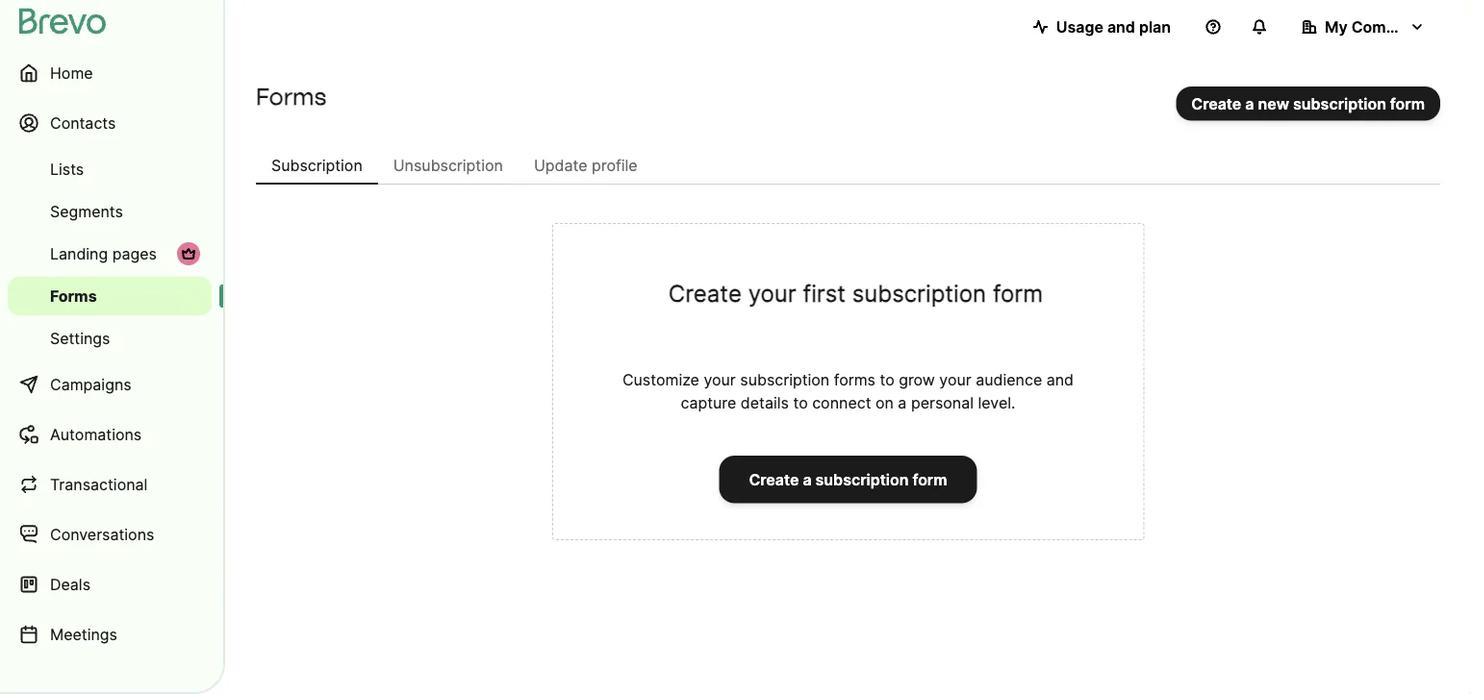 Task type: locate. For each thing, give the bounding box(es) containing it.
1 vertical spatial create
[[669, 279, 742, 308]]

0 vertical spatial and
[[1108, 17, 1136, 36]]

conversations
[[50, 526, 154, 544]]

form
[[1391, 94, 1425, 113], [993, 279, 1043, 308], [913, 471, 948, 489]]

lists
[[50, 160, 84, 179]]

audience
[[976, 371, 1043, 389]]

form down personal at the right
[[913, 471, 948, 489]]

0 vertical spatial form
[[1391, 94, 1425, 113]]

to
[[880, 371, 895, 389], [793, 394, 808, 412]]

a
[[1246, 94, 1255, 113], [898, 394, 907, 412], [803, 471, 812, 489]]

2 horizontal spatial form
[[1391, 94, 1425, 113]]

segments
[[50, 202, 123, 221]]

a inside the create a new subscription form link
[[1246, 94, 1255, 113]]

2 vertical spatial create
[[749, 471, 799, 489]]

your up personal at the right
[[940, 371, 972, 389]]

0 horizontal spatial and
[[1047, 371, 1074, 389]]

and left plan
[[1108, 17, 1136, 36]]

2 vertical spatial a
[[803, 471, 812, 489]]

update profile link
[[519, 146, 653, 185]]

2 horizontal spatial your
[[940, 371, 972, 389]]

meetings link
[[8, 612, 212, 658]]

create a new subscription form
[[1192, 94, 1425, 113]]

create for create a new subscription form
[[1192, 94, 1242, 113]]

forms
[[256, 82, 326, 110], [50, 287, 97, 306]]

customize your subscription forms to grow your audience and capture details to connect on a personal level.
[[623, 371, 1074, 412]]

your
[[749, 279, 797, 308], [704, 371, 736, 389], [940, 371, 972, 389]]

create
[[1192, 94, 1242, 113], [669, 279, 742, 308], [749, 471, 799, 489]]

subscription up grow
[[853, 279, 987, 308]]

create a subscription form
[[749, 471, 948, 489]]

update
[[534, 156, 588, 175]]

create for create your first subscription form
[[669, 279, 742, 308]]

subscription
[[1294, 94, 1387, 113], [853, 279, 987, 308], [740, 371, 830, 389], [816, 471, 909, 489]]

1 horizontal spatial your
[[749, 279, 797, 308]]

automations
[[50, 425, 142, 444]]

first
[[803, 279, 846, 308]]

1 horizontal spatial forms
[[256, 82, 326, 110]]

your up capture
[[704, 371, 736, 389]]

0 horizontal spatial form
[[913, 471, 948, 489]]

level.
[[978, 394, 1016, 412]]

1 horizontal spatial and
[[1108, 17, 1136, 36]]

usage
[[1057, 17, 1104, 36]]

create a new subscription form link
[[1176, 87, 1441, 121]]

your left first
[[749, 279, 797, 308]]

0 horizontal spatial a
[[803, 471, 812, 489]]

campaigns
[[50, 375, 131, 394]]

1 vertical spatial forms
[[50, 287, 97, 306]]

1 vertical spatial and
[[1047, 371, 1074, 389]]

2 horizontal spatial a
[[1246, 94, 1255, 113]]

form down company
[[1391, 94, 1425, 113]]

and right "audience"
[[1047, 371, 1074, 389]]

1 horizontal spatial a
[[898, 394, 907, 412]]

0 vertical spatial create
[[1192, 94, 1242, 113]]

1 horizontal spatial form
[[993, 279, 1043, 308]]

subscription up details
[[740, 371, 830, 389]]

forms down landing
[[50, 287, 97, 306]]

1 vertical spatial form
[[993, 279, 1043, 308]]

home
[[50, 64, 93, 82]]

to right details
[[793, 394, 808, 412]]

a inside create a subscription form link
[[803, 471, 812, 489]]

conversations link
[[8, 512, 212, 558]]

form inside the create a new subscription form link
[[1391, 94, 1425, 113]]

0 vertical spatial a
[[1246, 94, 1255, 113]]

0 horizontal spatial to
[[793, 394, 808, 412]]

and inside button
[[1108, 17, 1136, 36]]

forms
[[834, 371, 876, 389]]

0 vertical spatial forms
[[256, 82, 326, 110]]

form for create a new subscription form
[[1391, 94, 1425, 113]]

to up on
[[880, 371, 895, 389]]

lists link
[[8, 150, 212, 189]]

left___rvooi image
[[181, 246, 196, 262]]

1 horizontal spatial to
[[880, 371, 895, 389]]

1 vertical spatial a
[[898, 394, 907, 412]]

subscription inside customize your subscription forms to grow your audience and capture details to connect on a personal level.
[[740, 371, 830, 389]]

2 vertical spatial form
[[913, 471, 948, 489]]

segments link
[[8, 193, 212, 231]]

create a subscription form link
[[719, 456, 977, 504]]

2 horizontal spatial create
[[1192, 94, 1242, 113]]

subscription link
[[256, 146, 378, 185]]

and inside customize your subscription forms to grow your audience and capture details to connect on a personal level.
[[1047, 371, 1074, 389]]

form up "audience"
[[993, 279, 1043, 308]]

forms up subscription
[[256, 82, 326, 110]]

0 horizontal spatial create
[[669, 279, 742, 308]]

connect
[[813, 394, 872, 412]]

my
[[1325, 17, 1348, 36]]

0 horizontal spatial your
[[704, 371, 736, 389]]

a for subscription
[[803, 471, 812, 489]]

1 horizontal spatial create
[[749, 471, 799, 489]]

and
[[1108, 17, 1136, 36], [1047, 371, 1074, 389]]



Task type: describe. For each thing, give the bounding box(es) containing it.
my company
[[1325, 17, 1423, 36]]

plan
[[1140, 17, 1171, 36]]

customize
[[623, 371, 700, 389]]

deals
[[50, 576, 90, 594]]

settings
[[50, 329, 110, 348]]

meetings
[[50, 626, 117, 644]]

your for create
[[749, 279, 797, 308]]

grow
[[899, 371, 935, 389]]

contacts link
[[8, 100, 212, 146]]

new
[[1258, 94, 1290, 113]]

create for create a subscription form
[[749, 471, 799, 489]]

usage and plan
[[1057, 17, 1171, 36]]

landing
[[50, 244, 108, 263]]

1 vertical spatial to
[[793, 394, 808, 412]]

landing pages link
[[8, 235, 212, 273]]

unsubscription
[[393, 156, 503, 175]]

subscription right new at the right of page
[[1294, 94, 1387, 113]]

contacts
[[50, 114, 116, 132]]

subscription down connect
[[816, 471, 909, 489]]

details
[[741, 394, 789, 412]]

create your first subscription form
[[669, 279, 1043, 308]]

form for create your first subscription form
[[993, 279, 1043, 308]]

my company button
[[1287, 8, 1441, 46]]

usage and plan button
[[1018, 8, 1187, 46]]

automations link
[[8, 412, 212, 458]]

pages
[[112, 244, 157, 263]]

capture
[[681, 394, 737, 412]]

transactional
[[50, 475, 148, 494]]

deals link
[[8, 562, 212, 608]]

form inside create a subscription form link
[[913, 471, 948, 489]]

on
[[876, 394, 894, 412]]

update profile
[[534, 156, 638, 175]]

home link
[[8, 50, 212, 96]]

landing pages
[[50, 244, 157, 263]]

0 vertical spatial to
[[880, 371, 895, 389]]

a inside customize your subscription forms to grow your audience and capture details to connect on a personal level.
[[898, 394, 907, 412]]

unsubscription link
[[378, 146, 519, 185]]

a for new
[[1246, 94, 1255, 113]]

campaigns link
[[8, 362, 212, 408]]

your for customize
[[704, 371, 736, 389]]

profile
[[592, 156, 638, 175]]

forms link
[[8, 277, 212, 316]]

personal
[[911, 394, 974, 412]]

settings link
[[8, 320, 212, 358]]

subscription
[[271, 156, 363, 175]]

company
[[1352, 17, 1423, 36]]

0 horizontal spatial forms
[[50, 287, 97, 306]]

transactional link
[[8, 462, 212, 508]]



Task type: vqa. For each thing, say whether or not it's contained in the screenshot.
Usage and plan
yes



